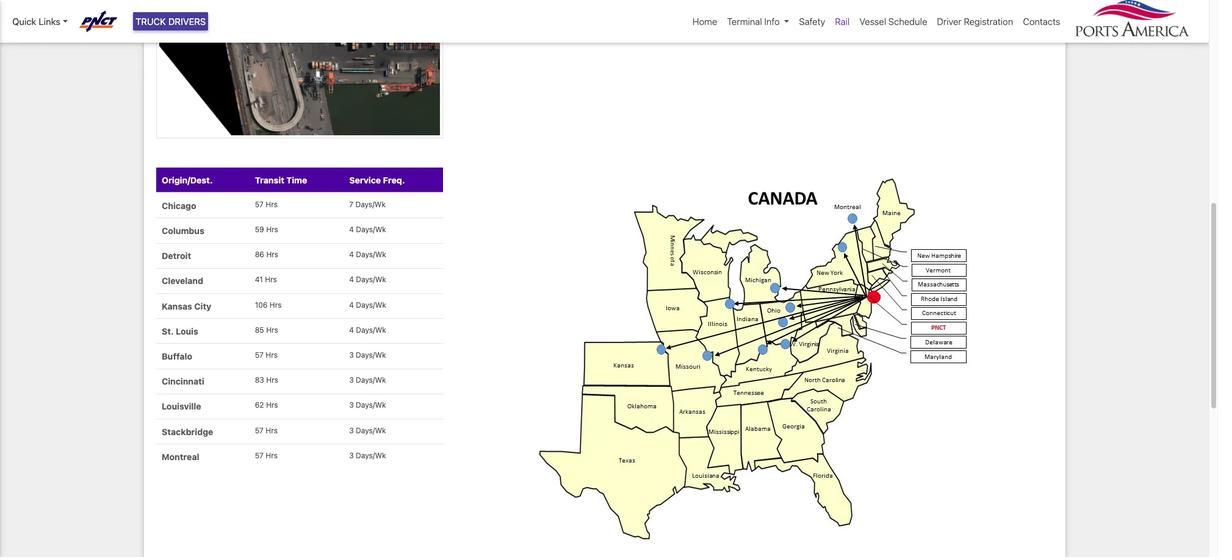 Task type: vqa. For each thing, say whether or not it's contained in the screenshot.


Task type: locate. For each thing, give the bounding box(es) containing it.
4 4 from the top
[[349, 301, 354, 310]]

terminal info
[[727, 16, 780, 27]]

terminal info link
[[722, 10, 794, 33]]

62 hrs
[[255, 401, 278, 410]]

1 57 hrs from the top
[[255, 200, 278, 209]]

3
[[349, 351, 354, 360], [349, 376, 354, 385], [349, 401, 354, 410], [349, 426, 354, 436], [349, 452, 354, 461]]

rail image
[[156, 0, 443, 139], [530, 168, 985, 549]]

hrs for cleveland
[[265, 276, 277, 285]]

3 for buffalo
[[349, 351, 354, 360]]

3 57 hrs from the top
[[255, 426, 278, 436]]

4 57 hrs from the top
[[255, 452, 278, 461]]

hrs for montreal
[[266, 452, 278, 461]]

2 57 hrs from the top
[[255, 351, 278, 360]]

3 4 from the top
[[349, 276, 354, 285]]

st.
[[162, 326, 174, 337]]

3 3 days/wk from the top
[[349, 401, 386, 410]]

3 days/wk for stackbridge
[[349, 426, 386, 436]]

chicago
[[162, 201, 196, 211]]

freq.
[[383, 175, 405, 185]]

5 4 from the top
[[349, 326, 354, 335]]

0 horizontal spatial rail image
[[156, 0, 443, 139]]

57
[[255, 200, 264, 209], [255, 351, 264, 360], [255, 426, 264, 436], [255, 452, 264, 461]]

hrs
[[266, 200, 278, 209], [266, 225, 278, 234], [266, 250, 278, 260], [265, 276, 277, 285], [270, 301, 282, 310], [266, 326, 278, 335], [266, 351, 278, 360], [266, 376, 278, 385], [266, 401, 278, 410], [266, 426, 278, 436], [266, 452, 278, 461]]

1 57 from the top
[[255, 200, 264, 209]]

buffalo
[[162, 352, 192, 362]]

3 days/wk
[[349, 351, 386, 360], [349, 376, 386, 385], [349, 401, 386, 410], [349, 426, 386, 436], [349, 452, 386, 461]]

62
[[255, 401, 264, 410]]

2 4 from the top
[[349, 250, 354, 260]]

contacts
[[1023, 16, 1061, 27]]

origin/dest.
[[162, 175, 213, 185]]

hrs for detroit
[[266, 250, 278, 260]]

days/wk for buffalo
[[356, 351, 386, 360]]

1 vertical spatial rail image
[[530, 168, 985, 549]]

4
[[349, 225, 354, 234], [349, 250, 354, 260], [349, 276, 354, 285], [349, 301, 354, 310], [349, 326, 354, 335]]

cincinnati
[[162, 377, 204, 387]]

3 4 days/wk from the top
[[349, 276, 386, 285]]

5 3 days/wk from the top
[[349, 452, 386, 461]]

4 days/wk for columbus
[[349, 225, 386, 234]]

1 4 days/wk from the top
[[349, 225, 386, 234]]

4 57 from the top
[[255, 452, 264, 461]]

4 days/wk for st. louis
[[349, 326, 386, 335]]

4 for kansas city
[[349, 301, 354, 310]]

montreal
[[162, 452, 199, 463]]

1 3 days/wk from the top
[[349, 351, 386, 360]]

kansas
[[162, 301, 192, 312]]

safety
[[799, 16, 826, 27]]

days/wk for columbus
[[356, 225, 386, 234]]

quick links
[[12, 16, 60, 27]]

columbus
[[162, 226, 204, 236]]

rail
[[835, 16, 850, 27]]

2 3 days/wk from the top
[[349, 376, 386, 385]]

days/wk for montreal
[[356, 452, 386, 461]]

contacts link
[[1018, 10, 1066, 33]]

rail link
[[830, 10, 855, 33]]

hrs for cincinnati
[[266, 376, 278, 385]]

schedule
[[889, 16, 928, 27]]

hrs for st. louis
[[266, 326, 278, 335]]

transit time
[[255, 175, 307, 185]]

2 57 from the top
[[255, 351, 264, 360]]

3 3 from the top
[[349, 401, 354, 410]]

quick
[[12, 16, 36, 27]]

3 57 from the top
[[255, 426, 264, 436]]

registration
[[964, 16, 1014, 27]]

85 hrs
[[255, 326, 278, 335]]

kansas city
[[162, 301, 211, 312]]

days/wk for detroit
[[356, 250, 386, 260]]

driver registration link
[[932, 10, 1018, 33]]

4 for cleveland
[[349, 276, 354, 285]]

2 3 from the top
[[349, 376, 354, 385]]

4 4 days/wk from the top
[[349, 301, 386, 310]]

106 hrs
[[255, 301, 282, 310]]

7
[[349, 200, 353, 209]]

3 for stackbridge
[[349, 426, 354, 436]]

driver
[[937, 16, 962, 27]]

days/wk for louisville
[[356, 401, 386, 410]]

41 hrs
[[255, 276, 277, 285]]

days/wk
[[356, 200, 386, 209], [356, 225, 386, 234], [356, 250, 386, 260], [356, 276, 386, 285], [356, 301, 386, 310], [356, 326, 386, 335], [356, 351, 386, 360], [356, 376, 386, 385], [356, 401, 386, 410], [356, 426, 386, 436], [356, 452, 386, 461]]

4 3 days/wk from the top
[[349, 426, 386, 436]]

83
[[255, 376, 264, 385]]

truck
[[136, 16, 166, 27]]

59 hrs
[[255, 225, 278, 234]]

truck drivers
[[136, 16, 206, 27]]

time
[[286, 175, 307, 185]]

drivers
[[168, 16, 206, 27]]

2 4 days/wk from the top
[[349, 250, 386, 260]]

st. louis
[[162, 326, 198, 337]]

5 4 days/wk from the top
[[349, 326, 386, 335]]

3 days/wk for buffalo
[[349, 351, 386, 360]]

5 3 from the top
[[349, 452, 354, 461]]

1 3 from the top
[[349, 351, 354, 360]]

7 days/wk
[[349, 200, 386, 209]]

4 days/wk
[[349, 225, 386, 234], [349, 250, 386, 260], [349, 276, 386, 285], [349, 301, 386, 310], [349, 326, 386, 335]]

4 3 from the top
[[349, 426, 354, 436]]

1 4 from the top
[[349, 225, 354, 234]]

57 hrs
[[255, 200, 278, 209], [255, 351, 278, 360], [255, 426, 278, 436], [255, 452, 278, 461]]



Task type: describe. For each thing, give the bounding box(es) containing it.
86 hrs
[[255, 250, 278, 260]]

4 days/wk for detroit
[[349, 250, 386, 260]]

3 for montreal
[[349, 452, 354, 461]]

vessel schedule
[[860, 16, 928, 27]]

service freq.
[[349, 175, 405, 185]]

transit
[[255, 175, 284, 185]]

hrs for columbus
[[266, 225, 278, 234]]

1 horizontal spatial rail image
[[530, 168, 985, 549]]

days/wk for stackbridge
[[356, 426, 386, 436]]

hrs for kansas city
[[270, 301, 282, 310]]

57 hrs for stackbridge
[[255, 426, 278, 436]]

4 for detroit
[[349, 250, 354, 260]]

days/wk for cincinnati
[[356, 376, 386, 385]]

links
[[39, 16, 60, 27]]

57 for stackbridge
[[255, 426, 264, 436]]

days/wk for kansas city
[[356, 301, 386, 310]]

57 for buffalo
[[255, 351, 264, 360]]

detroit
[[162, 251, 191, 261]]

83 hrs
[[255, 376, 278, 385]]

louisville
[[162, 402, 201, 412]]

vessel
[[860, 16, 886, 27]]

hrs for stackbridge
[[266, 426, 278, 436]]

3 for cincinnati
[[349, 376, 354, 385]]

safety link
[[794, 10, 830, 33]]

hrs for buffalo
[[266, 351, 278, 360]]

3 for louisville
[[349, 401, 354, 410]]

3 days/wk for cincinnati
[[349, 376, 386, 385]]

driver registration
[[937, 16, 1014, 27]]

vessel schedule link
[[855, 10, 932, 33]]

59
[[255, 225, 264, 234]]

hrs for louisville
[[266, 401, 278, 410]]

85
[[255, 326, 264, 335]]

info
[[765, 16, 780, 27]]

3 days/wk for louisville
[[349, 401, 386, 410]]

0 vertical spatial rail image
[[156, 0, 443, 139]]

hrs for chicago
[[266, 200, 278, 209]]

57 hrs for montreal
[[255, 452, 278, 461]]

4 days/wk for cleveland
[[349, 276, 386, 285]]

106
[[255, 301, 268, 310]]

3 days/wk for montreal
[[349, 452, 386, 461]]

57 for chicago
[[255, 200, 264, 209]]

4 for st. louis
[[349, 326, 354, 335]]

home
[[693, 16, 718, 27]]

57 for montreal
[[255, 452, 264, 461]]

days/wk for st. louis
[[356, 326, 386, 335]]

cleveland
[[162, 276, 203, 287]]

86
[[255, 250, 264, 260]]

4 for columbus
[[349, 225, 354, 234]]

41
[[255, 276, 263, 285]]

terminal
[[727, 16, 762, 27]]

57 hrs for buffalo
[[255, 351, 278, 360]]

4 days/wk for kansas city
[[349, 301, 386, 310]]

service
[[349, 175, 381, 185]]

57 hrs for chicago
[[255, 200, 278, 209]]

days/wk for cleveland
[[356, 276, 386, 285]]

stackbridge
[[162, 427, 213, 437]]

louis
[[176, 326, 198, 337]]

city
[[194, 301, 211, 312]]

quick links link
[[12, 15, 68, 28]]

home link
[[688, 10, 722, 33]]

days/wk for chicago
[[356, 200, 386, 209]]

truck drivers link
[[133, 12, 208, 31]]



